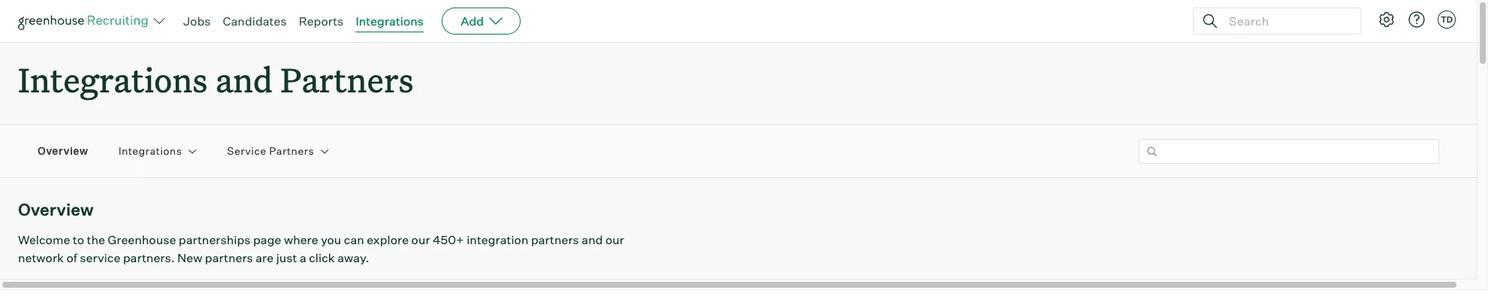 Task type: vqa. For each thing, say whether or not it's contained in the screenshot.
second 0 from the left
no



Task type: locate. For each thing, give the bounding box(es) containing it.
greenhouse recruiting image
[[18, 12, 153, 30]]

None text field
[[1139, 139, 1440, 164]]

overview
[[38, 145, 88, 157], [18, 199, 94, 220]]

our
[[412, 232, 430, 247], [606, 232, 624, 247]]

candidates
[[223, 14, 287, 29]]

welcome to the greenhouse partnerships page where you can explore our 450+ integration partners and our network of service partners. new partners are just a click away.
[[18, 232, 624, 265]]

explore
[[367, 232, 409, 247]]

can
[[344, 232, 364, 247]]

Search text field
[[1226, 10, 1347, 32]]

1 horizontal spatial our
[[606, 232, 624, 247]]

0 vertical spatial partners
[[531, 232, 579, 247]]

0 horizontal spatial our
[[412, 232, 430, 247]]

partners
[[281, 57, 414, 101], [269, 145, 314, 157]]

1 horizontal spatial integrations link
[[356, 14, 424, 29]]

just
[[276, 250, 297, 265]]

network
[[18, 250, 64, 265]]

partners right integration
[[531, 232, 579, 247]]

greenhouse
[[108, 232, 176, 247]]

add button
[[442, 8, 521, 35]]

1 vertical spatial partners
[[205, 250, 253, 265]]

the
[[87, 232, 105, 247]]

1 vertical spatial integrations
[[18, 57, 208, 101]]

integrations for the topmost integrations link
[[356, 14, 424, 29]]

1 vertical spatial integrations link
[[118, 144, 182, 159]]

partners down partnerships
[[205, 250, 253, 265]]

reports link
[[299, 14, 344, 29]]

partners
[[531, 232, 579, 247], [205, 250, 253, 265]]

and
[[215, 57, 273, 101], [582, 232, 603, 247]]

integrations
[[356, 14, 424, 29], [18, 57, 208, 101], [118, 145, 182, 157]]

where
[[284, 232, 318, 247]]

450+
[[433, 232, 464, 247]]

2 vertical spatial integrations
[[118, 145, 182, 157]]

partners right the service
[[269, 145, 314, 157]]

0 vertical spatial integrations link
[[356, 14, 424, 29]]

0 vertical spatial partners
[[281, 57, 414, 101]]

you
[[321, 232, 341, 247]]

0 horizontal spatial and
[[215, 57, 273, 101]]

1 horizontal spatial and
[[582, 232, 603, 247]]

0 vertical spatial integrations
[[356, 14, 424, 29]]

away.
[[338, 250, 370, 265]]

0 horizontal spatial partners
[[205, 250, 253, 265]]

integration
[[467, 232, 529, 247]]

1 vertical spatial and
[[582, 232, 603, 247]]

integrations link
[[356, 14, 424, 29], [118, 144, 182, 159]]

1 vertical spatial overview
[[18, 199, 94, 220]]

and inside welcome to the greenhouse partnerships page where you can explore our 450+ integration partners and our network of service partners. new partners are just a click away.
[[582, 232, 603, 247]]

click
[[309, 250, 335, 265]]

0 horizontal spatial integrations link
[[118, 144, 182, 159]]

are
[[256, 250, 274, 265]]

a
[[300, 250, 306, 265]]

partners down reports link
[[281, 57, 414, 101]]

integrations and partners
[[18, 57, 414, 101]]



Task type: describe. For each thing, give the bounding box(es) containing it.
service
[[227, 145, 267, 157]]

1 horizontal spatial partners
[[531, 232, 579, 247]]

2 our from the left
[[606, 232, 624, 247]]

td button
[[1435, 8, 1459, 32]]

new
[[177, 250, 202, 265]]

partnerships
[[179, 232, 251, 247]]

1 vertical spatial partners
[[269, 145, 314, 157]]

reports
[[299, 14, 344, 29]]

service partners
[[227, 145, 314, 157]]

configure image
[[1378, 11, 1396, 29]]

welcome
[[18, 232, 70, 247]]

overview link
[[38, 144, 88, 159]]

0 vertical spatial overview
[[38, 145, 88, 157]]

add
[[461, 14, 484, 29]]

jobs link
[[183, 14, 211, 29]]

partners.
[[123, 250, 175, 265]]

1 our from the left
[[412, 232, 430, 247]]

service
[[80, 250, 120, 265]]

integrations for integrations and partners
[[18, 57, 208, 101]]

integrations for leftmost integrations link
[[118, 145, 182, 157]]

jobs
[[183, 14, 211, 29]]

page
[[253, 232, 281, 247]]

td button
[[1438, 11, 1456, 29]]

0 vertical spatial and
[[215, 57, 273, 101]]

service partners link
[[227, 144, 314, 159]]

of
[[66, 250, 77, 265]]

td
[[1441, 14, 1454, 25]]

candidates link
[[223, 14, 287, 29]]

to
[[73, 232, 84, 247]]



